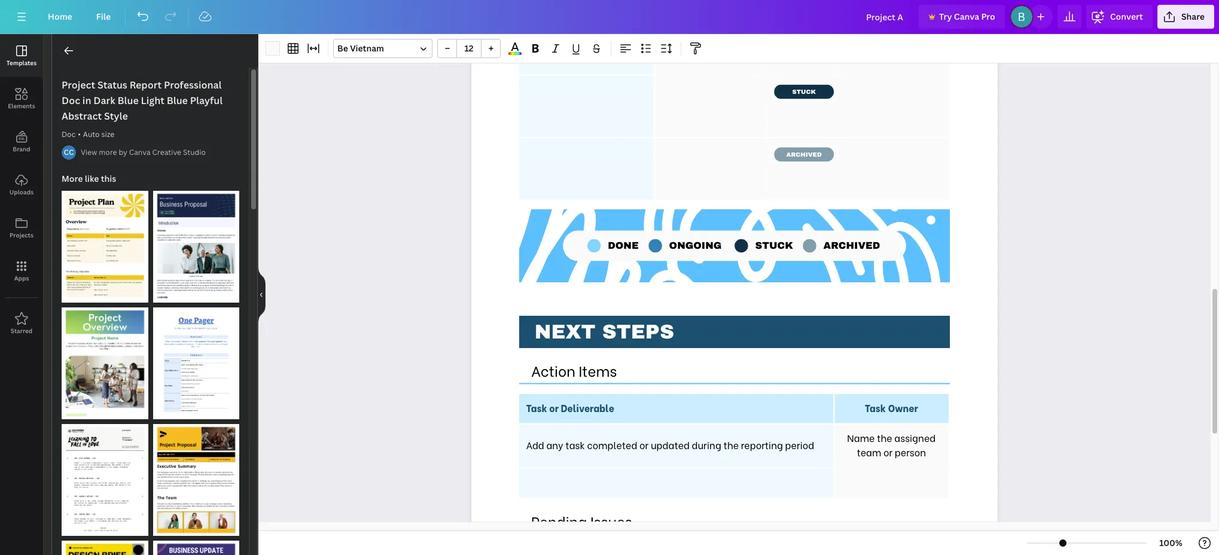 Task type: vqa. For each thing, say whether or not it's contained in the screenshot.
2nd Blue from left
yes



Task type: describe. For each thing, give the bounding box(es) containing it.
one pager doc in black and white blue light blue classic professional style image
[[153, 308, 239, 419]]

home link
[[38, 5, 82, 29]]

project
[[62, 78, 95, 92]]

stuck
[[755, 241, 793, 251]]

view
[[81, 147, 97, 157]]

dark
[[93, 94, 115, 107]]

be vietnam
[[337, 42, 384, 54]]

canva creative studio element
[[62, 145, 76, 160]]

tv & film script professional doc in black and white agnostic style group
[[62, 417, 148, 536]]

project proposal professional doc in yellow black color blocks style group
[[153, 417, 239, 536]]

uploads
[[9, 188, 34, 196]]

press release professional doc in purple pink gradient style group
[[153, 534, 239, 555]]

auto
[[83, 129, 100, 139]]

apps
[[14, 274, 29, 282]]

auto size
[[83, 129, 114, 139]]

press release professional doc in purple pink gradient style image
[[153, 541, 239, 555]]

convert button
[[1086, 5, 1153, 29]]

be vietnam button
[[333, 39, 433, 58]]

design brief professional doc in yellow black grey bold modern style group
[[62, 534, 148, 555]]

pro
[[981, 11, 995, 22]]

share
[[1181, 11, 1205, 22]]

main menu bar
[[0, 0, 1219, 34]]

file
[[96, 11, 111, 22]]

try canva pro
[[939, 11, 995, 22]]

100%
[[1159, 537, 1183, 549]]

light
[[141, 94, 164, 107]]

project plan professional doc in yellow black friendly corporate style image
[[62, 191, 148, 303]]

share button
[[1158, 5, 1214, 29]]

one pager doc in black and white blue light blue classic professional style group
[[153, 300, 239, 419]]

ongoing
[[669, 241, 721, 251]]

more like this
[[62, 173, 116, 184]]

like
[[85, 173, 99, 184]]

try
[[939, 11, 952, 22]]

tv & film script professional doc in black and white agnostic style image
[[62, 424, 148, 536]]

project proposal professional doc in yellow black color blocks style image
[[153, 424, 239, 536]]

project overview doc in light green blue vibrant professional style group
[[62, 300, 148, 419]]

0 horizontal spatial canva
[[129, 147, 151, 157]]

vietnam
[[350, 42, 384, 54]]



Task type: locate. For each thing, give the bounding box(es) containing it.
business proposal professional doc in dark blue green abstract professional style image
[[153, 191, 239, 303]]

1 horizontal spatial canva
[[954, 11, 979, 22]]

canva
[[954, 11, 979, 22], [129, 147, 151, 157]]

business proposal professional doc in dark blue green abstract professional style group
[[153, 184, 239, 303]]

starred button
[[0, 302, 43, 345]]

templates
[[6, 59, 37, 67]]

in
[[82, 94, 91, 107]]

1 horizontal spatial blue
[[167, 94, 188, 107]]

0 horizontal spatial blue
[[118, 94, 139, 107]]

doc inside project status report professional doc in dark blue light blue playful abstract style
[[62, 94, 80, 107]]

1 vertical spatial canva
[[129, 147, 151, 157]]

brand
[[13, 145, 30, 153]]

more
[[62, 173, 83, 184]]

projects
[[10, 231, 34, 239]]

this
[[101, 173, 116, 184]]

doc up canva creative studio element
[[62, 129, 75, 139]]

report
[[130, 78, 162, 92]]

blue
[[118, 94, 139, 107], [167, 94, 188, 107]]

– – number field
[[461, 42, 477, 54]]

size
[[101, 129, 114, 139]]

uploads button
[[0, 163, 43, 206]]

1 vertical spatial doc
[[62, 129, 75, 139]]

playful
[[190, 94, 223, 107]]

more
[[99, 147, 117, 157]]

view more by canva creative studio
[[81, 147, 206, 157]]

apps button
[[0, 249, 43, 293]]

design brief professional doc in yellow black grey bold modern style image
[[62, 541, 148, 555]]

try canva pro button
[[919, 5, 1005, 29]]

group
[[437, 39, 501, 58]]

project plan professional doc in yellow black friendly corporate style group
[[62, 184, 148, 303]]

by
[[119, 147, 127, 157]]

creative
[[152, 147, 181, 157]]

projects button
[[0, 206, 43, 249]]

done
[[608, 241, 638, 251]]

blue down 'professional'
[[167, 94, 188, 107]]

project status report professional doc in dark blue light blue playful abstract style
[[62, 78, 223, 123]]

project overview doc in light green blue vibrant professional style image
[[62, 308, 148, 419]]

be
[[337, 42, 348, 54]]

color range image
[[509, 52, 522, 55]]

elements button
[[0, 77, 43, 120]]

style
[[104, 109, 128, 123]]

None text field
[[773, 137, 834, 188]]

abstract
[[62, 109, 102, 123]]

1 doc from the top
[[62, 94, 80, 107]]

side panel tab list
[[0, 34, 43, 345]]

templates button
[[0, 34, 43, 77]]

view more by canva creative studio button
[[81, 147, 206, 159]]

status
[[97, 78, 127, 92]]

None text field
[[773, 75, 834, 125]]

home
[[48, 11, 72, 22]]

2 blue from the left
[[167, 94, 188, 107]]

studio
[[183, 147, 206, 157]]

1 blue from the left
[[118, 94, 139, 107]]

convert
[[1110, 11, 1143, 22]]

archived
[[823, 241, 880, 251]]

doc left the in
[[62, 94, 80, 107]]

hide image
[[258, 266, 266, 323]]

brand button
[[0, 120, 43, 163]]

Design title text field
[[857, 5, 914, 29]]

starred
[[11, 327, 32, 335]]

canva inside main menu bar
[[954, 11, 979, 22]]

2 doc from the top
[[62, 129, 75, 139]]

canva creative studio image
[[62, 145, 76, 160]]

blue up 'style'
[[118, 94, 139, 107]]

elements
[[8, 102, 35, 110]]

file button
[[87, 5, 120, 29]]

professional
[[164, 78, 222, 92]]

canva right try at the top right of page
[[954, 11, 979, 22]]

100% button
[[1152, 534, 1191, 553]]

#fafafa image
[[266, 41, 280, 56]]

0 vertical spatial doc
[[62, 94, 80, 107]]

doc
[[62, 94, 80, 107], [62, 129, 75, 139]]

0 vertical spatial canva
[[954, 11, 979, 22]]

canva right by
[[129, 147, 151, 157]]



